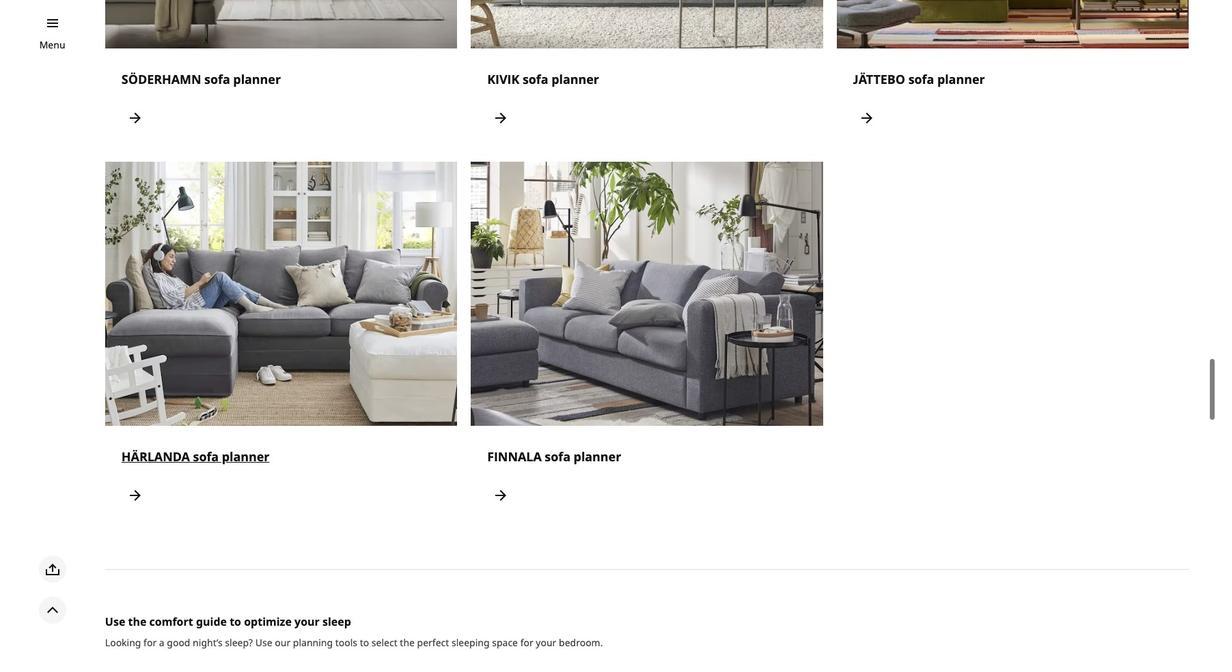 Task type: describe. For each thing, give the bounding box(es) containing it.
comfort
[[149, 610, 193, 625]]

jättebo
[[853, 66, 906, 83]]

good
[[167, 632, 190, 645]]

0 vertical spatial to
[[230, 610, 241, 625]]

sleep?
[[225, 632, 253, 645]]

söderhamn sofa planner link
[[105, 0, 457, 144]]

perfect
[[417, 632, 449, 645]]

planning
[[293, 632, 333, 645]]

planner for söderhamn sofa planner
[[233, 66, 281, 83]]

1 vertical spatial your
[[536, 632, 557, 645]]

kivik
[[487, 66, 520, 83]]

sofa for söderhamn
[[204, 66, 230, 83]]

select
[[372, 632, 398, 645]]

1 vertical spatial to
[[360, 632, 369, 645]]

optimize
[[244, 610, 292, 625]]

menu
[[39, 38, 65, 51]]

finnala sofa planner
[[487, 444, 621, 460]]

finnala
[[487, 444, 542, 460]]

sofa for finnala
[[545, 444, 571, 460]]

finnala sofa planner link
[[471, 157, 823, 521]]

kivik sofa planner
[[487, 66, 599, 83]]

menu button
[[39, 38, 65, 53]]

planner for härlanda sofa planner
[[222, 444, 270, 460]]

söderhamn sofa planner
[[122, 66, 281, 83]]

sleep
[[323, 610, 351, 625]]

a
[[159, 632, 164, 645]]



Task type: vqa. For each thing, say whether or not it's contained in the screenshot.
the to the bottom
yes



Task type: locate. For each thing, give the bounding box(es) containing it.
härlanda sofa planner
[[122, 444, 270, 460]]

1 horizontal spatial to
[[360, 632, 369, 645]]

our
[[275, 632, 291, 645]]

night's
[[193, 632, 223, 645]]

for left a at the bottom of page
[[144, 632, 157, 645]]

1 vertical spatial use
[[255, 632, 272, 645]]

0 horizontal spatial the
[[128, 610, 147, 625]]

söderhamn
[[122, 66, 201, 83]]

jättebo sofa planner link
[[837, 0, 1189, 144]]

use up looking
[[105, 610, 125, 625]]

sofa right kivik
[[523, 66, 548, 83]]

1 horizontal spatial for
[[521, 632, 534, 645]]

the up looking
[[128, 610, 147, 625]]

1 horizontal spatial use
[[255, 632, 272, 645]]

to
[[230, 610, 241, 625], [360, 632, 369, 645]]

0 horizontal spatial your
[[295, 610, 320, 625]]

sofa for jättebo
[[909, 66, 934, 83]]

1 horizontal spatial your
[[536, 632, 557, 645]]

0 vertical spatial use
[[105, 610, 125, 625]]

sofa right finnala
[[545, 444, 571, 460]]

to up 'sleep?'
[[230, 610, 241, 625]]

your left bedroom.
[[536, 632, 557, 645]]

sofa
[[204, 66, 230, 83], [523, 66, 548, 83], [909, 66, 934, 83], [193, 444, 219, 460], [545, 444, 571, 460]]

space
[[492, 632, 518, 645]]

guide
[[196, 610, 227, 625]]

härlanda
[[122, 444, 190, 460]]

tools
[[335, 632, 357, 645]]

use the comfort guide to optimize your sleep looking for a good night's sleep? use our planning tools to select the perfect sleeping space for your bedroom.
[[105, 610, 603, 645]]

use left our
[[255, 632, 272, 645]]

sleeping
[[452, 632, 490, 645]]

planner for kivik sofa planner
[[552, 66, 599, 83]]

0 vertical spatial your
[[295, 610, 320, 625]]

1 vertical spatial the
[[400, 632, 415, 645]]

0 vertical spatial the
[[128, 610, 147, 625]]

kivik sofa planner link
[[471, 0, 823, 144]]

sofa for kivik
[[523, 66, 548, 83]]

the right select
[[400, 632, 415, 645]]

looking
[[105, 632, 141, 645]]

1 for from the left
[[144, 632, 157, 645]]

härlanda sofa planner link
[[105, 157, 457, 521]]

1 horizontal spatial the
[[400, 632, 415, 645]]

for
[[144, 632, 157, 645], [521, 632, 534, 645]]

your
[[295, 610, 320, 625], [536, 632, 557, 645]]

planner for jättebo sofa planner
[[938, 66, 985, 83]]

jättebo sofa planner
[[853, 66, 985, 83]]

to right tools
[[360, 632, 369, 645]]

for right space
[[521, 632, 534, 645]]

your up the planning
[[295, 610, 320, 625]]

sofa for härlanda
[[193, 444, 219, 460]]

use
[[105, 610, 125, 625], [255, 632, 272, 645]]

sofa right jättebo in the right top of the page
[[909, 66, 934, 83]]

0 horizontal spatial to
[[230, 610, 241, 625]]

2 for from the left
[[521, 632, 534, 645]]

sofa right söderhamn
[[204, 66, 230, 83]]

0 horizontal spatial use
[[105, 610, 125, 625]]

0 horizontal spatial for
[[144, 632, 157, 645]]

planner for finnala sofa planner
[[574, 444, 621, 460]]

the
[[128, 610, 147, 625], [400, 632, 415, 645]]

bedroom.
[[559, 632, 603, 645]]

sofa right härlanda in the left of the page
[[193, 444, 219, 460]]

planner
[[233, 66, 281, 83], [552, 66, 599, 83], [938, 66, 985, 83], [222, 444, 270, 460], [574, 444, 621, 460]]



